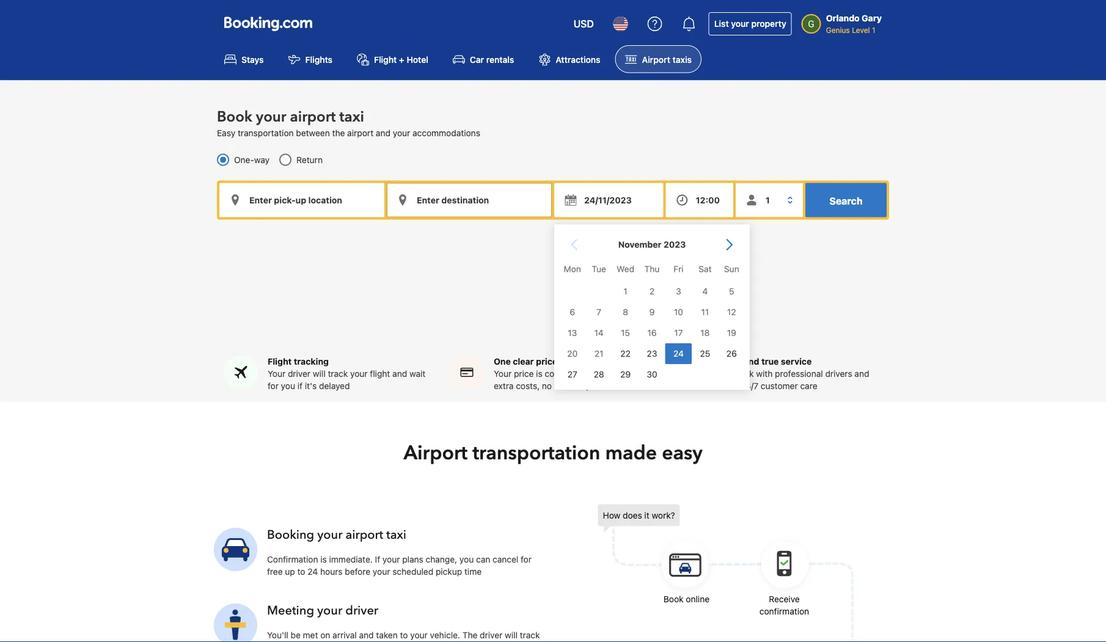 Task type: locate. For each thing, give the bounding box(es) containing it.
0 vertical spatial 24
[[674, 349, 684, 359]]

be
[[291, 630, 301, 641]]

1 horizontal spatial your
[[494, 369, 512, 379]]

flight inside flight tracking your driver will track your flight and wait for you if it's delayed
[[268, 357, 292, 367]]

does
[[623, 511, 642, 521]]

airport for booking
[[346, 527, 383, 544]]

is up hours
[[321, 555, 327, 565]]

for right cancel at the bottom left
[[521, 555, 532, 565]]

flight left tracking
[[268, 357, 292, 367]]

1 horizontal spatial taxi
[[386, 527, 407, 544]]

1 horizontal spatial to
[[400, 630, 408, 641]]

0 vertical spatial price
[[536, 357, 558, 367]]

0 horizontal spatial price
[[514, 369, 534, 379]]

0 vertical spatial taxi
[[340, 107, 364, 127]]

24/11/2023
[[585, 195, 632, 205]]

7
[[597, 307, 602, 317]]

0 horizontal spatial will
[[313, 369, 326, 379]]

airport taxis
[[642, 54, 692, 64]]

list
[[715, 19, 729, 29]]

airport up between
[[290, 107, 336, 127]]

24 left hours
[[308, 567, 318, 577]]

your inside flight tracking your driver will track your flight and wait for you if it's delayed
[[350, 369, 368, 379]]

book for online
[[664, 594, 684, 604]]

0 vertical spatial airport
[[642, 54, 671, 64]]

for left if
[[268, 381, 279, 391]]

level
[[852, 26, 870, 34]]

list your property
[[715, 19, 787, 29]]

price up the confirmed
[[536, 357, 558, 367]]

your right list
[[731, 19, 749, 29]]

1 horizontal spatial 1
[[872, 26, 876, 34]]

up up required
[[588, 369, 598, 379]]

list your property link
[[709, 12, 792, 35]]

and left wait
[[393, 369, 407, 379]]

24
[[674, 349, 684, 359], [308, 567, 318, 577]]

vehicle.
[[430, 630, 460, 641]]

your down if
[[373, 567, 390, 577]]

0 vertical spatial is
[[536, 369, 543, 379]]

airport up if
[[346, 527, 383, 544]]

required
[[575, 381, 608, 391]]

track
[[328, 369, 348, 379], [520, 630, 540, 641]]

genius
[[826, 26, 850, 34]]

1 horizontal spatial up
[[588, 369, 598, 379]]

flight tracking your driver will track your flight and wait for you if it's delayed
[[268, 357, 426, 391]]

0 vertical spatial track
[[328, 369, 348, 379]]

will inside you'll be met on arrival and taken to your vehicle. the driver will track
[[505, 630, 518, 641]]

airport for book
[[290, 107, 336, 127]]

search
[[830, 195, 863, 207]]

2 vertical spatial airport
[[346, 527, 383, 544]]

1 horizontal spatial track
[[520, 630, 540, 641]]

and right the the
[[376, 128, 391, 138]]

1 horizontal spatial flight
[[374, 54, 397, 64]]

for for confirmation is immediate. if your plans change, you can cancel for free up to 24 hours before your scheduled pickup time
[[521, 555, 532, 565]]

driver
[[288, 369, 311, 379], [346, 603, 379, 619], [480, 630, 503, 641]]

and inside book your airport taxi easy transportation between the airport and your accommodations
[[376, 128, 391, 138]]

car
[[470, 54, 484, 64]]

0 horizontal spatial book
[[217, 107, 252, 127]]

no right –
[[628, 369, 638, 379]]

1 vertical spatial will
[[505, 630, 518, 641]]

1 vertical spatial airport
[[347, 128, 374, 138]]

if
[[375, 555, 380, 565]]

booking airport taxi image
[[598, 505, 855, 643], [214, 528, 257, 572], [214, 604, 257, 643]]

1 inside orlando gary genius level 1
[[872, 26, 876, 34]]

0 horizontal spatial flight
[[268, 357, 292, 367]]

price
[[536, 357, 558, 367], [514, 369, 534, 379]]

14
[[595, 328, 604, 338]]

0 horizontal spatial 1
[[624, 286, 628, 296]]

2 horizontal spatial driver
[[480, 630, 503, 641]]

6
[[570, 307, 575, 317]]

1
[[872, 26, 876, 34], [624, 286, 628, 296]]

for
[[268, 381, 279, 391], [521, 555, 532, 565]]

it's
[[305, 381, 317, 391]]

0 horizontal spatial your
[[268, 369, 286, 379]]

1 vertical spatial is
[[321, 555, 327, 565]]

0 vertical spatial flight
[[374, 54, 397, 64]]

1 vertical spatial flight
[[268, 357, 292, 367]]

0 horizontal spatial up
[[285, 567, 295, 577]]

your up on
[[317, 603, 343, 619]]

book for your
[[217, 107, 252, 127]]

airport for airport taxis
[[642, 54, 671, 64]]

0 horizontal spatial transportation
[[238, 128, 294, 138]]

2 vertical spatial driver
[[480, 630, 503, 641]]

to down confirmation
[[297, 567, 305, 577]]

attractions link
[[529, 45, 611, 73]]

0 vertical spatial driver
[[288, 369, 311, 379]]

1 horizontal spatial airport
[[642, 54, 671, 64]]

1 horizontal spatial no
[[628, 369, 638, 379]]

taxi inside book your airport taxi easy transportation between the airport and your accommodations
[[340, 107, 364, 127]]

0 vertical spatial will
[[313, 369, 326, 379]]

track up delayed
[[328, 369, 348, 379]]

wed
[[617, 264, 635, 274]]

0 horizontal spatial driver
[[288, 369, 311, 379]]

0 vertical spatial for
[[268, 381, 279, 391]]

4
[[703, 286, 708, 296]]

will down tracking
[[313, 369, 326, 379]]

driver up if
[[288, 369, 311, 379]]

23
[[647, 349, 658, 359]]

usd
[[574, 18, 594, 30]]

27 button
[[559, 364, 586, 385]]

hours
[[320, 567, 343, 577]]

thu
[[645, 264, 660, 274]]

book left online
[[664, 594, 684, 604]]

0 horizontal spatial no
[[542, 381, 552, 391]]

1 vertical spatial up
[[285, 567, 295, 577]]

for inside confirmation is immediate. if your plans change, you can cancel for free up to 24 hours before your scheduled pickup time
[[521, 555, 532, 565]]

will
[[313, 369, 326, 379], [505, 630, 518, 641]]

21
[[595, 349, 604, 359]]

1 vertical spatial you
[[460, 555, 474, 565]]

1 vertical spatial track
[[520, 630, 540, 641]]

0 vertical spatial airport
[[290, 107, 336, 127]]

airport right the the
[[347, 128, 374, 138]]

flight + hotel link
[[347, 45, 438, 73]]

you up time
[[460, 555, 474, 565]]

1 down "gary"
[[872, 26, 876, 34]]

your
[[268, 369, 286, 379], [494, 369, 512, 379]]

1 up 8
[[624, 286, 628, 296]]

no left cash
[[542, 381, 552, 391]]

1 horizontal spatial driver
[[346, 603, 379, 619]]

0 horizontal spatial taxi
[[340, 107, 364, 127]]

22
[[621, 349, 631, 359]]

0 vertical spatial no
[[628, 369, 638, 379]]

flight for flight + hotel
[[374, 54, 397, 64]]

0 horizontal spatial is
[[321, 555, 327, 565]]

your left flight
[[350, 369, 368, 379]]

1 vertical spatial taxi
[[386, 527, 407, 544]]

1 horizontal spatial for
[[521, 555, 532, 565]]

1 your from the left
[[268, 369, 286, 379]]

0 horizontal spatial track
[[328, 369, 348, 379]]

confirmed
[[545, 369, 585, 379]]

price down clear
[[514, 369, 534, 379]]

track inside you'll be met on arrival and taken to your vehicle. the driver will track
[[520, 630, 540, 641]]

flight left +
[[374, 54, 397, 64]]

delayed
[[319, 381, 350, 391]]

taxi up plans
[[386, 527, 407, 544]]

book
[[217, 107, 252, 127], [664, 594, 684, 604]]

your inside one clear price your price is confirmed up front – no extra costs, no cash required
[[494, 369, 512, 379]]

book inside book your airport taxi easy transportation between the airport and your accommodations
[[217, 107, 252, 127]]

booking
[[267, 527, 314, 544]]

1 vertical spatial airport
[[404, 440, 468, 467]]

wait
[[410, 369, 426, 379]]

you'll
[[267, 630, 288, 641]]

and left taken
[[359, 630, 374, 641]]

23 button
[[639, 344, 666, 364]]

24 down 17
[[674, 349, 684, 359]]

professional
[[775, 369, 823, 379]]

up down confirmation
[[285, 567, 295, 577]]

for inside flight tracking your driver will track your flight and wait for you if it's delayed
[[268, 381, 279, 391]]

easy
[[662, 440, 703, 467]]

0 vertical spatial book
[[217, 107, 252, 127]]

0 vertical spatial 1
[[872, 26, 876, 34]]

is up costs,
[[536, 369, 543, 379]]

1 vertical spatial 24
[[308, 567, 318, 577]]

driver up the arrival
[[346, 603, 379, 619]]

flights
[[305, 54, 333, 64]]

flight
[[370, 369, 390, 379]]

0 horizontal spatial you
[[281, 381, 295, 391]]

return
[[297, 155, 323, 165]]

–
[[621, 369, 626, 379]]

you
[[281, 381, 295, 391], [460, 555, 474, 565]]

24/11/2023 button
[[555, 183, 664, 217]]

one-
[[234, 155, 254, 165]]

to right taken
[[400, 630, 408, 641]]

12:00
[[696, 195, 720, 205]]

24/7
[[741, 381, 759, 391]]

0 vertical spatial transportation
[[238, 128, 294, 138]]

1 vertical spatial 1
[[624, 286, 628, 296]]

how
[[603, 511, 621, 521]]

1 vertical spatial book
[[664, 594, 684, 604]]

0 horizontal spatial airport
[[404, 440, 468, 467]]

work?
[[652, 511, 675, 521]]

0 vertical spatial up
[[588, 369, 598, 379]]

12
[[728, 307, 736, 317]]

taxi
[[340, 107, 364, 127], [386, 527, 407, 544]]

+
[[399, 54, 405, 64]]

1 horizontal spatial book
[[664, 594, 684, 604]]

29 button
[[613, 364, 639, 385]]

meeting
[[267, 603, 314, 619]]

3
[[676, 286, 682, 296]]

1 horizontal spatial transportation
[[473, 440, 601, 467]]

flight
[[374, 54, 397, 64], [268, 357, 292, 367]]

1 horizontal spatial you
[[460, 555, 474, 565]]

driver right the
[[480, 630, 503, 641]]

0 vertical spatial to
[[297, 567, 305, 577]]

have
[[720, 381, 739, 391]]

1 vertical spatial price
[[514, 369, 534, 379]]

your left vehicle. at the bottom
[[410, 630, 428, 641]]

0 horizontal spatial for
[[268, 381, 279, 391]]

book up the easy
[[217, 107, 252, 127]]

30 button
[[639, 364, 666, 385]]

2 your from the left
[[494, 369, 512, 379]]

you left if
[[281, 381, 295, 391]]

taxi up the the
[[340, 107, 364, 127]]

track right the
[[520, 630, 540, 641]]

time
[[465, 567, 482, 577]]

24 button
[[666, 344, 692, 364]]

0 horizontal spatial to
[[297, 567, 305, 577]]

0 horizontal spatial 24
[[308, 567, 318, 577]]

and inside flight tracking your driver will track your flight and wait for you if it's delayed
[[393, 369, 407, 379]]

will right the
[[505, 630, 518, 641]]

rentals
[[487, 54, 514, 64]]

24 inside button
[[674, 349, 684, 359]]

1 horizontal spatial is
[[536, 369, 543, 379]]

1 vertical spatial for
[[521, 555, 532, 565]]

and right "drivers"
[[855, 369, 870, 379]]

0 vertical spatial you
[[281, 381, 295, 391]]

1 vertical spatial transportation
[[473, 440, 601, 467]]

1 vertical spatial to
[[400, 630, 408, 641]]

1 horizontal spatial will
[[505, 630, 518, 641]]

1 horizontal spatial 24
[[674, 349, 684, 359]]



Task type: vqa. For each thing, say whether or not it's contained in the screenshot.
the topmost is
yes



Task type: describe. For each thing, give the bounding box(es) containing it.
28 button
[[586, 364, 613, 385]]

you inside flight tracking your driver will track your flight and wait for you if it's delayed
[[281, 381, 295, 391]]

property
[[752, 19, 787, 29]]

Enter destination text field
[[387, 183, 552, 217]]

will inside flight tracking your driver will track your flight and wait for you if it's delayed
[[313, 369, 326, 379]]

20
[[568, 349, 578, 359]]

8
[[623, 307, 629, 317]]

flight for flight tracking your driver will track your flight and wait for you if it's delayed
[[268, 357, 292, 367]]

16
[[648, 328, 657, 338]]

cash
[[554, 381, 573, 391]]

up inside confirmation is immediate. if your plans change, you can cancel for free up to 24 hours before your scheduled pickup time
[[285, 567, 295, 577]]

17
[[675, 328, 683, 338]]

one-way
[[234, 155, 270, 165]]

your right if
[[383, 555, 400, 565]]

22 button
[[613, 344, 639, 364]]

scheduled
[[393, 567, 434, 577]]

hotel
[[407, 54, 429, 64]]

tried and true service we work with professional drivers and have 24/7 customer care
[[720, 357, 870, 391]]

booking.com online hotel reservations image
[[224, 17, 312, 31]]

meeting your driver
[[267, 603, 379, 619]]

your up way in the left top of the page
[[256, 107, 286, 127]]

15
[[621, 328, 630, 338]]

clear
[[513, 357, 534, 367]]

gary
[[862, 13, 882, 23]]

change,
[[426, 555, 457, 565]]

29
[[621, 370, 631, 380]]

booking your airport taxi
[[267, 527, 407, 544]]

tried
[[720, 357, 742, 367]]

front
[[600, 369, 619, 379]]

driver inside flight tracking your driver will track your flight and wait for you if it's delayed
[[288, 369, 311, 379]]

confirmation is immediate. if your plans change, you can cancel for free up to 24 hours before your scheduled pickup time
[[267, 555, 532, 577]]

stays
[[242, 54, 264, 64]]

stays link
[[215, 45, 274, 73]]

1 vertical spatial driver
[[346, 603, 379, 619]]

tracking
[[294, 357, 329, 367]]

26 button
[[719, 344, 745, 364]]

24 inside confirmation is immediate. if your plans change, you can cancel for free up to 24 hours before your scheduled pickup time
[[308, 567, 318, 577]]

taxi for book
[[340, 107, 364, 127]]

it
[[645, 511, 650, 521]]

10
[[674, 307, 684, 317]]

work
[[735, 369, 754, 379]]

and up work
[[744, 357, 760, 367]]

fri
[[674, 264, 684, 274]]

can
[[476, 555, 491, 565]]

13
[[568, 328, 577, 338]]

up inside one clear price your price is confirmed up front – no extra costs, no cash required
[[588, 369, 598, 379]]

taxis
[[673, 54, 692, 64]]

taxi for booking
[[386, 527, 407, 544]]

2
[[650, 286, 655, 296]]

we
[[720, 369, 733, 379]]

confirmation
[[267, 555, 318, 565]]

tue
[[592, 264, 606, 274]]

car rentals
[[470, 54, 514, 64]]

track inside flight tracking your driver will track your flight and wait for you if it's delayed
[[328, 369, 348, 379]]

mon
[[564, 264, 581, 274]]

25
[[700, 349, 711, 359]]

1 horizontal spatial price
[[536, 357, 558, 367]]

and inside you'll be met on arrival and taken to your vehicle. the driver will track
[[359, 630, 374, 641]]

car rentals link
[[443, 45, 524, 73]]

pickup
[[436, 567, 462, 577]]

you'll be met on arrival and taken to your vehicle. the driver will track
[[267, 630, 540, 643]]

receive
[[769, 594, 800, 604]]

your up immediate.
[[317, 527, 343, 544]]

true
[[762, 357, 779, 367]]

5
[[729, 286, 735, 296]]

orlando gary genius level 1
[[826, 13, 882, 34]]

to inside confirmation is immediate. if your plans change, you can cancel for free up to 24 hours before your scheduled pickup time
[[297, 567, 305, 577]]

Enter pick-up location text field
[[219, 183, 385, 217]]

booking airport taxi image for booking your airport taxi
[[214, 528, 257, 572]]

airport for airport transportation made easy
[[404, 440, 468, 467]]

easy
[[217, 128, 236, 138]]

flights link
[[279, 45, 342, 73]]

your inside you'll be met on arrival and taken to your vehicle. the driver will track
[[410, 630, 428, 641]]

confirmation
[[760, 607, 810, 617]]

airport transportation made easy
[[404, 440, 703, 467]]

your left accommodations
[[393, 128, 410, 138]]

immediate.
[[329, 555, 373, 565]]

booking airport taxi image for meeting your driver
[[214, 604, 257, 643]]

driver inside you'll be met on arrival and taken to your vehicle. the driver will track
[[480, 630, 503, 641]]

transportation inside book your airport taxi easy transportation between the airport and your accommodations
[[238, 128, 294, 138]]

sun
[[724, 264, 740, 274]]

for for flight tracking your driver will track your flight and wait for you if it's delayed
[[268, 381, 279, 391]]

between
[[296, 128, 330, 138]]

search button
[[806, 183, 887, 217]]

is inside one clear price your price is confirmed up front – no extra costs, no cash required
[[536, 369, 543, 379]]

one
[[494, 357, 511, 367]]

you inside confirmation is immediate. if your plans change, you can cancel for free up to 24 hours before your scheduled pickup time
[[460, 555, 474, 565]]

19
[[727, 328, 737, 338]]

is inside confirmation is immediate. if your plans change, you can cancel for free up to 24 hours before your scheduled pickup time
[[321, 555, 327, 565]]

27
[[568, 370, 578, 380]]

accommodations
[[413, 128, 481, 138]]

november
[[619, 240, 662, 250]]

1 vertical spatial no
[[542, 381, 552, 391]]

extra
[[494, 381, 514, 391]]

11
[[702, 307, 709, 317]]

way
[[254, 155, 270, 165]]

airport taxis link
[[615, 45, 702, 73]]

drivers
[[826, 369, 853, 379]]

26
[[727, 349, 737, 359]]

to inside you'll be met on arrival and taken to your vehicle. the driver will track
[[400, 630, 408, 641]]

november 2023
[[619, 240, 686, 250]]

usd button
[[567, 9, 601, 39]]

service
[[781, 357, 812, 367]]

how does it work?
[[603, 511, 675, 521]]

25 button
[[692, 344, 719, 364]]

book online
[[664, 594, 710, 604]]

before
[[345, 567, 371, 577]]

your inside flight tracking your driver will track your flight and wait for you if it's delayed
[[268, 369, 286, 379]]

free
[[267, 567, 283, 577]]

30
[[647, 370, 658, 380]]



